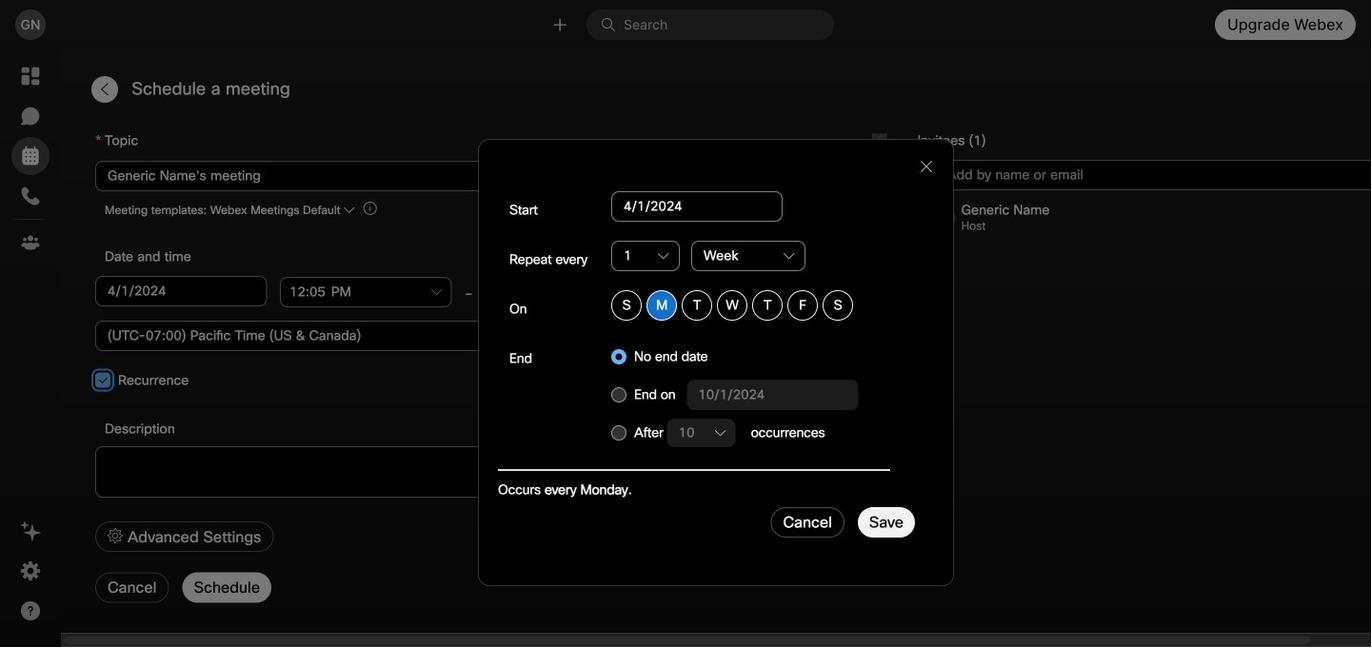 Task type: locate. For each thing, give the bounding box(es) containing it.
webex tab list
[[11, 57, 50, 262]]

navigation
[[0, 50, 61, 647]]



